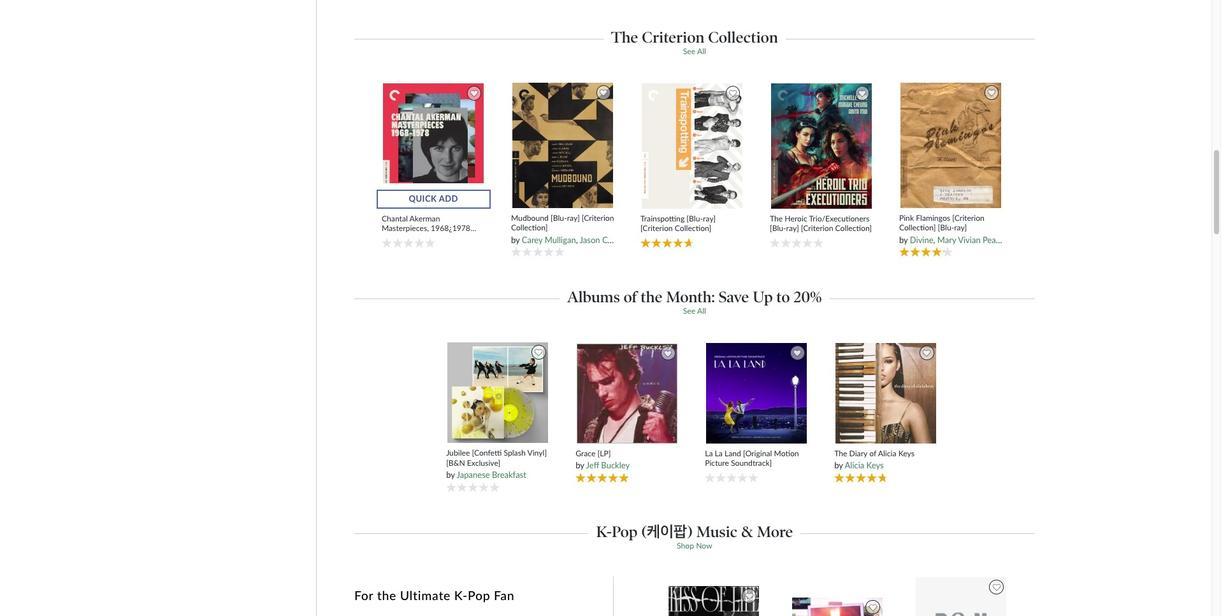 Task type: describe. For each thing, give the bounding box(es) containing it.
0 horizontal spatial the
[[377, 589, 396, 604]]

grace [lp] link
[[576, 449, 679, 459]]

splash
[[504, 449, 526, 458]]

land
[[725, 449, 741, 459]]

collection] inside chantal akerman masterpieces, 1968¿1978 [blu-ray] [criterion collection]
[[447, 234, 484, 243]]

ray] inside pink flamingos [criterion collection] [blu-ray] by divine , mary vivian pearce
[[954, 223, 967, 233]]

quick add button
[[376, 190, 491, 209]]

to
[[776, 288, 790, 306]]

jeff buckley link
[[586, 461, 630, 471]]

, inside pink flamingos [criterion collection] [blu-ray] by divine , mary vivian pearce
[[933, 235, 935, 245]]

chantal akerman masterpieces, 1968¿1978 [blu-ray] [criterion collection]
[[382, 214, 484, 243]]

mary vivian pearce link
[[937, 235, 1007, 245]]

the diary of alicia keys link
[[834, 449, 938, 459]]

1968¿1978
[[431, 224, 470, 233]]

picture
[[705, 459, 729, 469]]

vivian
[[958, 235, 981, 245]]

criterion
[[642, 28, 704, 47]]

[blu- inside chantal akerman masterpieces, 1968¿1978 [blu-ray] [criterion collection]
[[382, 234, 398, 243]]

by left carey
[[511, 235, 520, 245]]

masterpieces,
[[382, 224, 429, 233]]

[b&n
[[446, 459, 465, 468]]

0 vertical spatial keys
[[898, 449, 915, 459]]

collection] inside mudbound [blu-ray] [criterion collection]
[[511, 223, 548, 233]]

collection] inside the heroic trio/executioners [blu-ray] [criterion collection]
[[835, 224, 872, 233]]

the diary of alicia keys image
[[835, 343, 937, 445]]

[criterion inside chantal akerman masterpieces, 1968¿1978 [blu-ray] [criterion collection]
[[413, 234, 445, 243]]

for the ultimate k-pop fan
[[354, 589, 515, 604]]

1 , from the left
[[576, 235, 578, 245]]

flamingos
[[916, 214, 950, 223]]

clarke
[[602, 235, 625, 245]]

[confetti
[[472, 449, 502, 458]]

&
[[741, 523, 753, 542]]

born to be xx image
[[668, 586, 760, 617]]

mary
[[937, 235, 956, 245]]

the heroic trio/executioners [blu-ray] [criterion collection] link
[[770, 214, 873, 234]]

la la land [original motion picture soundtrack] image
[[706, 343, 808, 445]]

albums of the month: save up to 20% see all
[[567, 288, 822, 316]]

trio/executioners
[[809, 214, 869, 224]]

all inside the criterion collection see all
[[697, 47, 706, 56]]

1 vertical spatial pop
[[468, 589, 490, 604]]

the for criterion
[[611, 28, 638, 47]]

all inside albums of the month: save up to 20% see all
[[697, 306, 706, 316]]

20%
[[794, 288, 822, 306]]

mulligan
[[545, 235, 576, 245]]

[blu- inside trainspotting [blu-ray] [criterion collection]
[[687, 214, 703, 224]]

jubilee [confetti splash vinyl] [b&n exclusive] by japanese breakfast
[[446, 449, 547, 480]]

motion
[[774, 449, 799, 459]]

buckley
[[601, 461, 630, 471]]

soundtrack]
[[731, 459, 772, 469]]

shop
[[677, 542, 694, 551]]

mudbound [blu-ray] [criterion collection] image
[[512, 82, 614, 209]]

pop inside "k-pop (케이팝) music & more shop now"
[[612, 523, 638, 542]]

la la land [original motion picture soundtrack] link
[[705, 449, 809, 469]]

trainspotting [blu-ray] [criterion collection]
[[640, 214, 716, 233]]

[blu- inside the heroic trio/executioners [blu-ray] [criterion collection]
[[770, 224, 786, 233]]

[blu- inside mudbound [blu-ray] [criterion collection]
[[551, 214, 567, 223]]

chantal akerman masterpieces, 1968¿1978 [blu-ray] [criterion collection] image
[[383, 83, 484, 209]]

by inside the 'grace [lp] by jeff buckley'
[[576, 461, 584, 471]]

carey
[[522, 235, 543, 245]]

jubilee
[[446, 449, 470, 458]]

see you in my 19th life [original tv soundtrack] image
[[791, 598, 883, 617]]

the heroic trio/executioners [blu-ray] [criterion collection]
[[770, 214, 872, 233]]

la la land [original motion picture soundtrack]
[[705, 449, 799, 469]]

jason clarke link
[[580, 235, 625, 245]]

mudbound [blu-ray] [criterion collection]
[[511, 214, 614, 233]]

ray] inside the heroic trio/executioners [blu-ray] [criterion collection]
[[786, 224, 799, 233]]

ultimate
[[400, 589, 451, 604]]

of inside the diary of alicia keys by alicia keys
[[869, 449, 876, 459]]

k-pop (케이팝) music & more shop now
[[596, 523, 793, 551]]

quick add
[[409, 194, 458, 204]]

see all link for see
[[683, 47, 706, 56]]

k- inside "k-pop (케이팝) music & more shop now"
[[596, 523, 612, 542]]

pink
[[899, 214, 914, 223]]

the diary of alicia keys by alicia keys
[[834, 449, 915, 471]]

2 , from the left
[[681, 235, 685, 245]]

the for heroic
[[770, 214, 783, 224]]

breakfast
[[492, 470, 526, 480]]

shop now link
[[677, 542, 712, 551]]

pink flamingos [criterion collection] [blu-ray] link
[[899, 214, 1003, 233]]

[criterion inside mudbound [blu-ray] [criterion collection]
[[582, 214, 614, 223]]

jeff
[[586, 461, 599, 471]]

see inside the criterion collection see all
[[683, 47, 695, 56]]

quick
[[409, 194, 437, 204]]



Task type: vqa. For each thing, say whether or not it's contained in the screenshot.
rightmost "Devil"
no



Task type: locate. For each thing, give the bounding box(es) containing it.
planet - bastions image
[[915, 578, 1007, 617]]

jubilee [confetti splash vinyl] [b&n exclusive] link
[[446, 449, 550, 468]]

the for diary
[[834, 449, 847, 459]]

, left the mary
[[933, 235, 935, 245]]

chantal akerman masterpieces, 1968¿1978 [blu-ray] [criterion collection] link
[[382, 214, 485, 243]]

of
[[624, 288, 637, 306], [869, 449, 876, 459]]

2 all from the top
[[697, 306, 706, 316]]

0 horizontal spatial ,
[[576, 235, 578, 245]]

keys down the diary of alicia keys link
[[866, 461, 884, 471]]

collection] down the mudbound
[[511, 223, 548, 233]]

diary
[[849, 449, 867, 459]]

the left month:
[[641, 288, 662, 306]]

1 vertical spatial k-
[[454, 589, 468, 604]]

of inside albums of the month: save up to 20% see all
[[624, 288, 637, 306]]

the inside albums of the month: save up to 20% see all
[[641, 288, 662, 306]]

ray] inside mudbound [blu-ray] [criterion collection]
[[567, 214, 580, 223]]

0 vertical spatial all
[[697, 47, 706, 56]]

divine link
[[910, 235, 933, 245]]

0 horizontal spatial la
[[705, 449, 713, 459]]

grace [lp] by jeff buckley
[[576, 449, 630, 471]]

1 horizontal spatial k-
[[596, 523, 612, 542]]

more
[[757, 523, 793, 542]]

see all link
[[683, 47, 706, 56], [683, 306, 706, 316]]

1 vertical spatial see all link
[[683, 306, 706, 316]]

1 la from the left
[[705, 449, 713, 459]]

2 vertical spatial the
[[834, 449, 847, 459]]

2 horizontal spatial the
[[834, 449, 847, 459]]

1 vertical spatial the
[[377, 589, 396, 604]]

collection] down 1968¿1978
[[447, 234, 484, 243]]

heroic
[[785, 214, 807, 224]]

collection] inside pink flamingos [criterion collection] [blu-ray] by divine , mary vivian pearce
[[899, 223, 936, 233]]

the left criterion
[[611, 28, 638, 47]]

1 horizontal spatial the
[[641, 288, 662, 306]]

alicia up alicia keys link
[[878, 449, 896, 459]]

ray] down masterpieces,
[[398, 234, 411, 243]]

japanese
[[457, 470, 490, 480]]

see all link down criterion
[[683, 47, 706, 56]]

month:
[[666, 288, 715, 306]]

0 vertical spatial see all link
[[683, 47, 706, 56]]

[blu- down heroic
[[770, 224, 786, 233]]

keys right diary
[[898, 449, 915, 459]]

[lp]
[[598, 449, 611, 459]]

[criterion down trainspotting
[[640, 224, 673, 233]]

, left "jason"
[[576, 235, 578, 245]]

0 vertical spatial pop
[[612, 523, 638, 542]]

the criterion collection see all
[[611, 28, 778, 56]]

all down criterion
[[697, 47, 706, 56]]

[criterion up jason clarke link
[[582, 214, 614, 223]]

1 vertical spatial all
[[697, 306, 706, 316]]

albums
[[567, 288, 620, 306]]

0 horizontal spatial the
[[611, 28, 638, 47]]

ray] right trainspotting
[[703, 214, 716, 224]]

[blu- up mulligan
[[551, 214, 567, 223]]

grace
[[576, 449, 596, 459]]

the
[[641, 288, 662, 306], [377, 589, 396, 604]]

see all link down month:
[[683, 306, 706, 316]]

1 horizontal spatial alicia
[[878, 449, 896, 459]]

collection] up divine link
[[899, 223, 936, 233]]

collection
[[708, 28, 778, 47]]

trainspotting [blu-ray] [criterion collection] link
[[640, 214, 744, 234]]

[blu-
[[551, 214, 567, 223], [687, 214, 703, 224], [938, 223, 954, 233], [770, 224, 786, 233], [382, 234, 398, 243]]

[blu- down masterpieces,
[[382, 234, 398, 243]]

0 horizontal spatial of
[[624, 288, 637, 306]]

see inside albums of the month: save up to 20% see all
[[683, 306, 695, 316]]

pop
[[612, 523, 638, 542], [468, 589, 490, 604]]

keys
[[898, 449, 915, 459], [866, 461, 884, 471]]

by left 'jeff'
[[576, 461, 584, 471]]

1 vertical spatial of
[[869, 449, 876, 459]]

[criterion inside the heroic trio/executioners [blu-ray] [criterion collection]
[[801, 224, 833, 233]]

by down [b&n
[[446, 470, 455, 480]]

0 vertical spatial alicia
[[878, 449, 896, 459]]

pop left fan
[[468, 589, 490, 604]]

by inside pink flamingos [criterion collection] [blu-ray] by divine , mary vivian pearce
[[899, 235, 908, 245]]

2 la from the left
[[715, 449, 723, 459]]

collection] down trainspotting
[[675, 224, 711, 233]]

save
[[719, 288, 749, 306]]

for
[[354, 589, 373, 604]]

vinyl]
[[527, 449, 547, 458]]

grace [lp] image
[[576, 343, 678, 445]]

1 horizontal spatial la
[[715, 449, 723, 459]]

k- left (케이팝)
[[596, 523, 612, 542]]

by
[[511, 235, 520, 245], [899, 235, 908, 245], [576, 461, 584, 471], [834, 461, 843, 471], [446, 470, 455, 480]]

1 vertical spatial alicia
[[845, 461, 864, 471]]

see down month:
[[683, 306, 695, 316]]

la
[[705, 449, 713, 459], [715, 449, 723, 459]]

divine
[[910, 235, 933, 245]]

0 horizontal spatial keys
[[866, 461, 884, 471]]

collection] inside trainspotting [blu-ray] [criterion collection]
[[675, 224, 711, 233]]

mudbound [blu-ray] [criterion collection] link
[[511, 214, 615, 233]]

all
[[697, 47, 706, 56], [697, 306, 706, 316]]

[criterion
[[582, 214, 614, 223], [952, 214, 985, 223], [640, 224, 673, 233], [801, 224, 833, 233], [413, 234, 445, 243]]

0 horizontal spatial k-
[[454, 589, 468, 604]]

the inside the heroic trio/executioners [blu-ray] [criterion collection]
[[770, 214, 783, 224]]

japanese breakfast link
[[457, 470, 526, 480]]

the inside the criterion collection see all
[[611, 28, 638, 47]]

2 horizontal spatial ,
[[933, 235, 935, 245]]

of right albums
[[624, 288, 637, 306]]

1 vertical spatial see
[[683, 306, 695, 316]]

the left diary
[[834, 449, 847, 459]]

mudbound
[[511, 214, 549, 223]]

1 horizontal spatial pop
[[612, 523, 638, 542]]

1 horizontal spatial of
[[869, 449, 876, 459]]

ray]
[[567, 214, 580, 223], [703, 214, 716, 224], [954, 223, 967, 233], [786, 224, 799, 233], [398, 234, 411, 243]]

add
[[439, 194, 458, 204]]

1 horizontal spatial keys
[[898, 449, 915, 459]]

pop left (케이팝)
[[612, 523, 638, 542]]

1 vertical spatial keys
[[866, 461, 884, 471]]

[blu- up the mary
[[938, 223, 954, 233]]

akerman
[[410, 214, 440, 224]]

0 vertical spatial the
[[611, 28, 638, 47]]

the
[[611, 28, 638, 47], [770, 214, 783, 224], [834, 449, 847, 459]]

by left divine
[[899, 235, 908, 245]]

[blu- inside pink flamingos [criterion collection] [blu-ray] by divine , mary vivian pearce
[[938, 223, 954, 233]]

[blu- right trainspotting
[[687, 214, 703, 224]]

by inside jubilee [confetti splash vinyl] [b&n exclusive] by japanese breakfast
[[446, 470, 455, 480]]

[original
[[743, 449, 772, 459]]

by left alicia keys link
[[834, 461, 843, 471]]

alicia keys link
[[845, 461, 884, 471]]

the left heroic
[[770, 214, 783, 224]]

3 , from the left
[[933, 235, 935, 245]]

0 vertical spatial k-
[[596, 523, 612, 542]]

music
[[696, 523, 738, 542]]

0 vertical spatial of
[[624, 288, 637, 306]]

up
[[753, 288, 773, 306]]

1 horizontal spatial ,
[[681, 235, 685, 245]]

alicia
[[878, 449, 896, 459], [845, 461, 864, 471]]

0 horizontal spatial pop
[[468, 589, 490, 604]]

[criterion inside trainspotting [blu-ray] [criterion collection]
[[640, 224, 673, 233]]

[criterion down heroic
[[801, 224, 833, 233]]

carey mulligan link
[[522, 235, 576, 245]]

, down trainspotting [blu-ray] [criterion collection]
[[681, 235, 685, 245]]

the right 'for'
[[377, 589, 396, 604]]

exclusive]
[[467, 459, 500, 468]]

pink flamingos [criterion collection] [blu-ray] image
[[900, 82, 1002, 209]]

,
[[576, 235, 578, 245], [681, 235, 685, 245], [933, 235, 935, 245]]

1 see all link from the top
[[683, 47, 706, 56]]

chantal
[[382, 214, 408, 224]]

[criterion inside pink flamingos [criterion collection] [blu-ray] by divine , mary vivian pearce
[[952, 214, 985, 223]]

[criterion down the akerman
[[413, 234, 445, 243]]

2 see all link from the top
[[683, 306, 706, 316]]

0 vertical spatial see
[[683, 47, 695, 56]]

collection] down trio/executioners
[[835, 224, 872, 233]]

ray] up by carey mulligan , jason clarke in the top of the page
[[567, 214, 580, 223]]

now
[[696, 542, 712, 551]]

pink flamingos [criterion collection] [blu-ray] by divine , mary vivian pearce
[[899, 214, 1007, 245]]

collection]
[[511, 223, 548, 233], [899, 223, 936, 233], [675, 224, 711, 233], [835, 224, 872, 233], [447, 234, 484, 243]]

alicia down diary
[[845, 461, 864, 471]]

by inside the diary of alicia keys by alicia keys
[[834, 461, 843, 471]]

0 horizontal spatial alicia
[[845, 461, 864, 471]]

of right diary
[[869, 449, 876, 459]]

pearce
[[983, 235, 1007, 245]]

see
[[683, 47, 695, 56], [683, 306, 695, 316]]

ray] down heroic
[[786, 224, 799, 233]]

2 see from the top
[[683, 306, 695, 316]]

trainspotting
[[640, 214, 685, 224]]

ray] up 'vivian'
[[954, 223, 967, 233]]

k- right ultimate
[[454, 589, 468, 604]]

all down month:
[[697, 306, 706, 316]]

k-
[[596, 523, 612, 542], [454, 589, 468, 604]]

jubilee [confetti splash vinyl] [b&n exclusive] image
[[447, 342, 549, 444]]

trainspotting [blu-ray] [criterion collection] image
[[641, 83, 743, 209]]

see down criterion
[[683, 47, 695, 56]]

1 vertical spatial the
[[770, 214, 783, 224]]

1 horizontal spatial the
[[770, 214, 783, 224]]

see all link for month:
[[683, 306, 706, 316]]

by carey mulligan , jason clarke
[[511, 235, 625, 245]]

0 vertical spatial the
[[641, 288, 662, 306]]

[criterion up 'vivian'
[[952, 214, 985, 223]]

ray] inside chantal akerman masterpieces, 1968¿1978 [blu-ray] [criterion collection]
[[398, 234, 411, 243]]

ray] inside trainspotting [blu-ray] [criterion collection]
[[703, 214, 716, 224]]

1 all from the top
[[697, 47, 706, 56]]

(케이팝)
[[641, 523, 693, 542]]

the heroic trio/executioners [blu-ray] [criterion collection] image
[[771, 83, 873, 209]]

fan
[[494, 589, 515, 604]]

1 see from the top
[[683, 47, 695, 56]]

the inside the diary of alicia keys by alicia keys
[[834, 449, 847, 459]]

jason
[[580, 235, 600, 245]]



